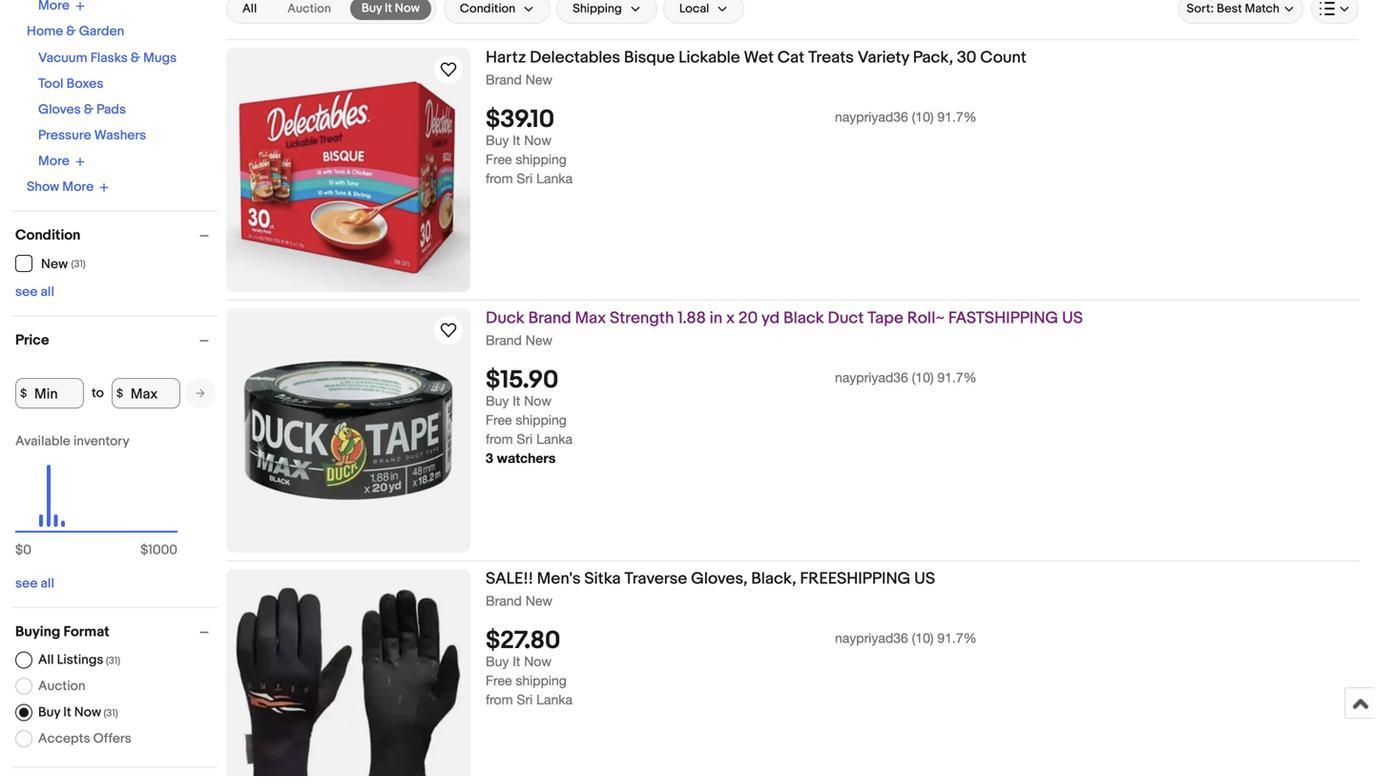 Task type: locate. For each thing, give the bounding box(es) containing it.
duck brand max strength 1.88 in x 20 yd black duct tape roll~ fastshipping us heading
[[486, 308, 1083, 328]]

tool
[[38, 76, 63, 92]]

0 vertical spatial us
[[1063, 308, 1083, 328]]

$ up buying format dropdown button
[[141, 542, 148, 558]]

shipping inside naypriyad36 (10) 91.7% buy it now free shipping from sri lanka 3 watchers
[[516, 412, 567, 428]]

sri
[[517, 171, 533, 186], [517, 431, 533, 447], [517, 692, 533, 708]]

2 vertical spatial from
[[486, 692, 513, 708]]

sitka
[[585, 569, 621, 589]]

1 vertical spatial condition button
[[15, 227, 218, 244]]

(10) inside naypriyad36 (10) 91.7% buy it now free shipping from sri lanka 3 watchers
[[912, 370, 934, 385]]

see all button down new (31)
[[15, 284, 54, 300]]

0 vertical spatial auction
[[288, 1, 331, 16]]

1 vertical spatial us
[[915, 569, 936, 589]]

new down hartz
[[526, 72, 553, 87]]

new down men's
[[526, 593, 553, 609]]

$
[[20, 386, 27, 400], [116, 386, 123, 400], [15, 542, 23, 558], [141, 542, 148, 558]]

0 vertical spatial from
[[486, 171, 513, 186]]

brand down sale!!
[[486, 593, 522, 609]]

(10) for $39.10
[[912, 109, 934, 125]]

(10)
[[912, 109, 934, 125], [912, 370, 934, 385], [912, 630, 934, 646]]

1 vertical spatial from
[[486, 431, 513, 447]]

&
[[66, 23, 76, 40], [131, 50, 140, 66], [84, 102, 94, 118]]

lanka
[[537, 171, 573, 186], [537, 431, 573, 447], [537, 692, 573, 708]]

1 free from the top
[[486, 151, 512, 167]]

1 see all button from the top
[[15, 284, 54, 300]]

0 horizontal spatial us
[[915, 569, 936, 589]]

3 lanka from the top
[[537, 692, 573, 708]]

see up price
[[15, 284, 38, 300]]

3 91.7% from the top
[[938, 630, 977, 646]]

0 vertical spatial naypriyad36 (10) 91.7% buy it now free shipping from sri lanka
[[486, 109, 977, 186]]

1 vertical spatial see all button
[[15, 576, 54, 592]]

condition button up hartz
[[444, 0, 551, 24]]

condition
[[460, 1, 516, 16], [15, 227, 81, 244]]

from up 3
[[486, 431, 513, 447]]

sri down '$39.10'
[[517, 171, 533, 186]]

30
[[957, 48, 977, 68]]

1 vertical spatial naypriyad36
[[835, 370, 909, 385]]

auction inside auction link
[[288, 1, 331, 16]]

shipping for $27.80
[[516, 673, 567, 688]]

3 from from the top
[[486, 692, 513, 708]]

brand down hartz
[[486, 72, 522, 87]]

(10) down hartz delectables bisque lickable wet cat treats variety pack, 30 count link
[[912, 109, 934, 125]]

more down more button
[[62, 179, 94, 195]]

naypriyad36 (10) 91.7% buy it now free shipping from sri lanka down sale!! men's sitka traverse gloves, black, freeshipping us brand new
[[486, 630, 977, 708]]

0 vertical spatial see all
[[15, 284, 54, 300]]

1 vertical spatial sri
[[517, 431, 533, 447]]

bisque
[[624, 48, 675, 68]]

it
[[385, 1, 392, 16], [513, 132, 521, 148], [513, 393, 521, 409], [513, 654, 521, 669], [63, 704, 71, 721]]

see down 0
[[15, 576, 38, 592]]

condition up new (31)
[[15, 227, 81, 244]]

naypriyad36 down variety
[[835, 109, 909, 125]]

lanka down '$39.10'
[[537, 171, 573, 186]]

hartz
[[486, 48, 526, 68]]

naypriyad36 inside naypriyad36 (10) 91.7% buy it now free shipping from sri lanka 3 watchers
[[835, 370, 909, 385]]

buying format
[[15, 623, 109, 641]]

naypriyad36 (10) 91.7% buy it now free shipping from sri lanka for $39.10
[[486, 109, 977, 186]]

lanka for $39.10
[[537, 171, 573, 186]]

0 horizontal spatial auction
[[38, 678, 85, 694]]

2 see all from the top
[[15, 576, 54, 592]]

91.7% down roll~
[[938, 370, 977, 385]]

2 vertical spatial sri
[[517, 692, 533, 708]]

1 all from the top
[[41, 284, 54, 300]]

1 see from the top
[[15, 284, 38, 300]]

it up watchers
[[513, 393, 521, 409]]

Buy It Now selected text field
[[362, 0, 420, 17]]

flasks
[[90, 50, 128, 66]]

1 horizontal spatial condition
[[460, 1, 516, 16]]

accepts offers
[[38, 731, 131, 747]]

traverse
[[625, 569, 688, 589]]

x
[[726, 308, 735, 328]]

0 vertical spatial more
[[38, 153, 70, 169]]

2 shipping from the top
[[516, 412, 567, 428]]

treats
[[809, 48, 854, 68]]

2 naypriyad36 (10) 91.7% buy it now free shipping from sri lanka from the top
[[486, 630, 977, 708]]

0 vertical spatial condition
[[460, 1, 516, 16]]

from down $27.80
[[486, 692, 513, 708]]

us right fastshipping
[[1063, 308, 1083, 328]]

1 see all from the top
[[15, 284, 54, 300]]

home & garden
[[27, 23, 124, 40]]

all
[[41, 284, 54, 300], [41, 576, 54, 592]]

1 horizontal spatial auction
[[288, 1, 331, 16]]

auction up buy it now (31)
[[38, 678, 85, 694]]

2 free from the top
[[486, 412, 512, 428]]

naypriyad36 for $27.80
[[835, 630, 909, 646]]

0 vertical spatial see all button
[[15, 284, 54, 300]]

in
[[710, 308, 723, 328]]

naypriyad36 down the freeshipping
[[835, 630, 909, 646]]

buy up 3
[[486, 393, 509, 409]]

2 vertical spatial free
[[486, 673, 512, 688]]

0 vertical spatial see
[[15, 284, 38, 300]]

from inside naypriyad36 (10) 91.7% buy it now free shipping from sri lanka 3 watchers
[[486, 431, 513, 447]]

buy
[[362, 1, 382, 16], [486, 132, 509, 148], [486, 393, 509, 409], [486, 654, 509, 669], [38, 704, 60, 721]]

1 vertical spatial condition
[[15, 227, 81, 244]]

see all for price
[[15, 576, 54, 592]]

buy right auction link
[[362, 1, 382, 16]]

auction
[[288, 1, 331, 16], [38, 678, 85, 694]]

condition inside dropdown button
[[460, 1, 516, 16]]

gloves
[[38, 102, 81, 118]]

see all down new (31)
[[15, 284, 54, 300]]

more
[[38, 153, 70, 169], [62, 179, 94, 195]]

all down buying
[[38, 652, 54, 668]]

91.7% down "sale!! men's sitka traverse gloves, black, freeshipping us" "link"
[[938, 630, 977, 646]]

see
[[15, 284, 38, 300], [15, 576, 38, 592]]

1 shipping from the top
[[516, 151, 567, 167]]

1 91.7% from the top
[[938, 109, 977, 125]]

see all button
[[15, 284, 54, 300], [15, 576, 54, 592]]

vacuum flasks & mugs tool boxes gloves & pads pressure washers
[[38, 50, 177, 144]]

all listings (31)
[[38, 652, 120, 668]]

1 vertical spatial see
[[15, 576, 38, 592]]

 (31) Items text field
[[104, 655, 120, 667]]

(31)
[[71, 258, 86, 271], [106, 655, 120, 667], [104, 707, 118, 720]]

from down '$39.10'
[[486, 171, 513, 186]]

1 vertical spatial lanka
[[537, 431, 573, 447]]

3 naypriyad36 from the top
[[835, 630, 909, 646]]

1 horizontal spatial condition button
[[444, 0, 551, 24]]

& left pads
[[84, 102, 94, 118]]

see all
[[15, 284, 54, 300], [15, 576, 54, 592]]

duck brand max strength 1.88 in x 20 yd black duct tape roll~ fastshipping us image
[[226, 308, 471, 553]]

from
[[486, 171, 513, 186], [486, 431, 513, 447], [486, 692, 513, 708]]

see all button for condition
[[15, 284, 54, 300]]

delectables
[[530, 48, 621, 68]]

see all button for price
[[15, 576, 54, 592]]

0 horizontal spatial condition
[[15, 227, 81, 244]]

new
[[526, 72, 553, 87], [41, 256, 68, 273], [526, 332, 553, 348], [526, 593, 553, 609]]

1 vertical spatial (31)
[[106, 655, 120, 667]]

it right auction link
[[385, 1, 392, 16]]

condition button
[[444, 0, 551, 24], [15, 227, 218, 244]]

(31) up offers
[[104, 707, 118, 720]]

new inside duck brand max strength 1.88 in x 20 yd black duct tape roll~ fastshipping us brand new
[[526, 332, 553, 348]]

sri up watchers
[[517, 431, 533, 447]]

2 horizontal spatial &
[[131, 50, 140, 66]]

sale!! men's sitka traverse gloves, black, freeshipping us link
[[486, 569, 1359, 592]]

2 see from the top
[[15, 576, 38, 592]]

it up 'accepts' at the left bottom of page
[[63, 704, 71, 721]]

20
[[739, 308, 758, 328]]

0 vertical spatial all
[[41, 284, 54, 300]]

sri for $27.80
[[517, 692, 533, 708]]

1 vertical spatial free
[[486, 412, 512, 428]]

sale!! men's sitka traverse gloves, black, freeshipping us brand new
[[486, 569, 936, 609]]

1 vertical spatial naypriyad36 (10) 91.7% buy it now free shipping from sri lanka
[[486, 630, 977, 708]]

shipping down $27.80
[[516, 673, 567, 688]]

3 shipping from the top
[[516, 673, 567, 688]]

3 free from the top
[[486, 673, 512, 688]]

& right home
[[66, 23, 76, 40]]

0 vertical spatial 91.7%
[[938, 109, 977, 125]]

1 horizontal spatial us
[[1063, 308, 1083, 328]]

0 vertical spatial lanka
[[537, 171, 573, 186]]

2 (10) from the top
[[912, 370, 934, 385]]

2 naypriyad36 from the top
[[835, 370, 909, 385]]

0 vertical spatial shipping
[[516, 151, 567, 167]]

91.7% for $27.80
[[938, 630, 977, 646]]

1 vertical spatial all
[[41, 576, 54, 592]]

free up 3
[[486, 412, 512, 428]]

home & garden link
[[27, 23, 124, 40]]

1 vertical spatial (10)
[[912, 370, 934, 385]]

0 vertical spatial (31)
[[71, 258, 86, 271]]

free down $27.80
[[486, 673, 512, 688]]

0 vertical spatial (10)
[[912, 109, 934, 125]]

shipping for $39.10
[[516, 151, 567, 167]]

(10) down "sale!! men's sitka traverse gloves, black, freeshipping us" "link"
[[912, 630, 934, 646]]

(31) down buying format dropdown button
[[106, 655, 120, 667]]

shipping up watchers
[[516, 412, 567, 428]]

0 horizontal spatial condition button
[[15, 227, 218, 244]]

lanka up watchers
[[537, 431, 573, 447]]

new (31)
[[41, 256, 86, 273]]

new up $15.90
[[526, 332, 553, 348]]

buy inside naypriyad36 (10) 91.7% buy it now free shipping from sri lanka 3 watchers
[[486, 393, 509, 409]]

1 vertical spatial auction
[[38, 678, 85, 694]]

see for condition
[[15, 284, 38, 300]]

& left mugs
[[131, 50, 140, 66]]

2 vertical spatial naypriyad36
[[835, 630, 909, 646]]

inventory
[[73, 433, 130, 450]]

naypriyad36 down tape
[[835, 370, 909, 385]]

listings
[[57, 652, 104, 668]]

1 horizontal spatial all
[[242, 1, 257, 16]]

free down '$39.10'
[[486, 151, 512, 167]]

all left auction link
[[242, 1, 257, 16]]

1 vertical spatial 91.7%
[[938, 370, 977, 385]]

buy down sale!!
[[486, 654, 509, 669]]

91.7% down 30
[[938, 109, 977, 125]]

1 naypriyad36 (10) 91.7% buy it now free shipping from sri lanka from the top
[[486, 109, 977, 186]]

more up show more
[[38, 153, 70, 169]]

see all button down 0
[[15, 576, 54, 592]]

2 vertical spatial shipping
[[516, 673, 567, 688]]

all up buying
[[41, 576, 54, 592]]

vacuum
[[38, 50, 87, 66]]

lanka down $27.80
[[537, 692, 573, 708]]

1 naypriyad36 from the top
[[835, 109, 909, 125]]

1 sri from the top
[[517, 171, 533, 186]]

(10) down duck brand max strength 1.88 in x 20 yd black duct tape roll~ fastshipping us link
[[912, 370, 934, 385]]

2 vertical spatial lanka
[[537, 692, 573, 708]]

men's
[[537, 569, 581, 589]]

duct
[[828, 308, 864, 328]]

naypriyad36 (10) 91.7% buy it now free shipping from sri lanka down hartz delectables bisque lickable wet cat treats variety pack, 30 count brand new in the top of the page
[[486, 109, 977, 186]]

91.7%
[[938, 109, 977, 125], [938, 370, 977, 385], [938, 630, 977, 646]]

2 vertical spatial (31)
[[104, 707, 118, 720]]

garden
[[79, 23, 124, 40]]

3 sri from the top
[[517, 692, 533, 708]]

0 vertical spatial sri
[[517, 171, 533, 186]]

sort: best match button
[[1179, 0, 1304, 24]]

us
[[1063, 308, 1083, 328], [915, 569, 936, 589]]

gloves & pads link
[[38, 102, 126, 118]]

1 vertical spatial shipping
[[516, 412, 567, 428]]

free for $39.10
[[486, 151, 512, 167]]

2 91.7% from the top
[[938, 370, 977, 385]]

0 horizontal spatial all
[[38, 652, 54, 668]]

0 vertical spatial all
[[242, 1, 257, 16]]

buying
[[15, 623, 60, 641]]

buy inside "text field"
[[362, 1, 382, 16]]

hartz delectables bisque lickable wet cat treats variety pack, 30 count heading
[[486, 48, 1027, 68]]

new inside sale!! men's sitka traverse gloves, black, freeshipping us brand new
[[526, 593, 553, 609]]

condition up hartz
[[460, 1, 516, 16]]

(31) down show more button
[[71, 258, 86, 271]]

auction right the all link
[[288, 1, 331, 16]]

2 see all button from the top
[[15, 576, 54, 592]]

shipping down '$39.10'
[[516, 151, 567, 167]]

all down new (31)
[[41, 284, 54, 300]]

strength
[[610, 308, 674, 328]]

0 vertical spatial naypriyad36
[[835, 109, 909, 125]]

1 from from the top
[[486, 171, 513, 186]]

all for price
[[41, 576, 54, 592]]

graph of available inventory between $0 and $1000+ image
[[15, 433, 178, 568]]

accepts
[[38, 731, 90, 747]]

best
[[1217, 1, 1243, 16]]

1 vertical spatial all
[[38, 652, 54, 668]]

show
[[27, 179, 59, 195]]

free
[[486, 151, 512, 167], [486, 412, 512, 428], [486, 673, 512, 688]]

2 sri from the top
[[517, 431, 533, 447]]

now inside naypriyad36 (10) 91.7% buy it now free shipping from sri lanka 3 watchers
[[524, 393, 552, 409]]

see all down 0
[[15, 576, 54, 592]]

1 vertical spatial &
[[131, 50, 140, 66]]

sale!! men's sitka traverse gloves, black, freeshipping us image
[[226, 569, 471, 776]]

sri down $27.80
[[517, 692, 533, 708]]

2 lanka from the top
[[537, 431, 573, 447]]

from for $39.10
[[486, 171, 513, 186]]

2 vertical spatial 91.7%
[[938, 630, 977, 646]]

2 all from the top
[[41, 576, 54, 592]]

0 horizontal spatial &
[[66, 23, 76, 40]]

1.88
[[678, 308, 706, 328]]

2 vertical spatial (10)
[[912, 630, 934, 646]]

1 lanka from the top
[[537, 171, 573, 186]]

0 vertical spatial free
[[486, 151, 512, 167]]

us right the freeshipping
[[915, 569, 936, 589]]

watchers
[[497, 450, 556, 466]]

wet
[[744, 48, 774, 68]]

3 (10) from the top
[[912, 630, 934, 646]]

brand
[[486, 72, 522, 87], [528, 308, 572, 328], [486, 332, 522, 348], [486, 593, 522, 609]]

0
[[23, 542, 31, 558]]

brand left max
[[528, 308, 572, 328]]

1 (10) from the top
[[912, 109, 934, 125]]

2 from from the top
[[486, 431, 513, 447]]

$ right to
[[116, 386, 123, 400]]

condition button up new (31)
[[15, 227, 218, 244]]

available
[[15, 433, 70, 450]]

1 vertical spatial see all
[[15, 576, 54, 592]]

1 horizontal spatial &
[[84, 102, 94, 118]]

0 vertical spatial &
[[66, 23, 76, 40]]



Task type: describe. For each thing, give the bounding box(es) containing it.
buy it now (31)
[[38, 704, 118, 721]]

all link
[[231, 0, 268, 20]]

91.7% for $39.10
[[938, 109, 977, 125]]

lanka for $27.80
[[537, 692, 573, 708]]

$27.80
[[486, 626, 561, 656]]

pads
[[97, 102, 126, 118]]

count
[[981, 48, 1027, 68]]

$15.90
[[486, 366, 559, 395]]

price button
[[15, 332, 218, 349]]

it inside naypriyad36 (10) 91.7% buy it now free shipping from sri lanka 3 watchers
[[513, 393, 521, 409]]

match
[[1245, 1, 1280, 16]]

fastshipping
[[949, 308, 1059, 328]]

us inside sale!! men's sitka traverse gloves, black, freeshipping us brand new
[[915, 569, 936, 589]]

buy down hartz
[[486, 132, 509, 148]]

hartz delectables bisque lickable wet cat treats variety pack, 30 count brand new
[[486, 48, 1027, 87]]

naypriyad36 (10) 91.7% buy it now free shipping from sri lanka for $27.80
[[486, 630, 977, 708]]

available inventory
[[15, 433, 130, 450]]

Minimum Value in $ text field
[[15, 378, 84, 409]]

hartz delectables bisque lickable wet cat treats variety pack, 30 count link
[[486, 48, 1359, 71]]

buy it now
[[362, 1, 420, 16]]

pressure washers link
[[38, 127, 146, 144]]

(31) inside all listings (31)
[[106, 655, 120, 667]]

buy up 'accepts' at the left bottom of page
[[38, 704, 60, 721]]

boxes
[[66, 76, 104, 92]]

show more button
[[27, 179, 109, 195]]

1000
[[148, 542, 178, 558]]

listing options selector. list view selected. image
[[1320, 1, 1351, 16]]

show more
[[27, 179, 94, 195]]

sort:
[[1187, 1, 1215, 16]]

now inside "text field"
[[395, 1, 420, 16]]

it down hartz
[[513, 132, 521, 148]]

local
[[680, 1, 710, 16]]

$ 0
[[15, 542, 31, 558]]

buying format button
[[15, 623, 218, 641]]

it down sale!!
[[513, 654, 521, 669]]

see for price
[[15, 576, 38, 592]]

black
[[784, 308, 824, 328]]

duck brand max strength 1.88 in x 20 yd black duct tape roll~ fastshipping us link
[[486, 308, 1359, 332]]

home
[[27, 23, 63, 40]]

all for all listings (31)
[[38, 652, 54, 668]]

shipping
[[573, 1, 622, 16]]

91.7% inside naypriyad36 (10) 91.7% buy it now free shipping from sri lanka 3 watchers
[[938, 370, 977, 385]]

buy it now link
[[350, 0, 431, 20]]

watch hartz delectables bisque lickable wet cat treats variety pack, 30 count image
[[437, 58, 460, 81]]

new inside hartz delectables bisque lickable wet cat treats variety pack, 30 count brand new
[[526, 72, 553, 87]]

(31) inside new (31)
[[71, 258, 86, 271]]

vacuum flasks & mugs link
[[38, 50, 177, 66]]

shipping button
[[557, 0, 658, 24]]

all for condition
[[41, 284, 54, 300]]

pressure
[[38, 127, 91, 144]]

lanka inside naypriyad36 (10) 91.7% buy it now free shipping from sri lanka 3 watchers
[[537, 431, 573, 447]]

naypriyad36 (10) 91.7% buy it now free shipping from sri lanka 3 watchers
[[486, 370, 977, 466]]

tool boxes link
[[38, 76, 104, 92]]

free for $27.80
[[486, 673, 512, 688]]

brand down duck at the top of page
[[486, 332, 522, 348]]

hartz delectables bisque lickable wet cat treats variety pack, 30 count image
[[226, 48, 471, 292]]

brand inside hartz delectables bisque lickable wet cat treats variety pack, 30 count brand new
[[486, 72, 522, 87]]

sri for $39.10
[[517, 171, 533, 186]]

lickable
[[679, 48, 740, 68]]

$ up buying
[[15, 542, 23, 558]]

variety
[[858, 48, 910, 68]]

freeshipping
[[800, 569, 911, 589]]

local button
[[663, 0, 745, 24]]

duck
[[486, 308, 525, 328]]

it inside "buy it now" "text field"
[[385, 1, 392, 16]]

auction link
[[276, 0, 343, 20]]

max
[[575, 308, 606, 328]]

black,
[[751, 569, 797, 589]]

naypriyad36 for $39.10
[[835, 109, 909, 125]]

pack,
[[913, 48, 954, 68]]

sale!! men's sitka traverse gloves, black, freeshipping us heading
[[486, 569, 936, 589]]

to
[[92, 385, 104, 401]]

duck brand max strength 1.88 in x 20 yd black duct tape roll~ fastshipping us brand new
[[486, 308, 1083, 348]]

tape
[[868, 308, 904, 328]]

format
[[63, 623, 109, 641]]

 (31) Items text field
[[101, 707, 118, 720]]

free inside naypriyad36 (10) 91.7% buy it now free shipping from sri lanka 3 watchers
[[486, 412, 512, 428]]

$ up available
[[20, 386, 27, 400]]

mugs
[[143, 50, 177, 66]]

sort: best match
[[1187, 1, 1280, 16]]

watch duck brand max strength 1.88 in x 20 yd black duct tape roll~ fastshipping us image
[[437, 319, 460, 342]]

(10) for $27.80
[[912, 630, 934, 646]]

$ 1000
[[141, 542, 178, 558]]

yd
[[762, 308, 780, 328]]

us inside duck brand max strength 1.88 in x 20 yd black duct tape roll~ fastshipping us brand new
[[1063, 308, 1083, 328]]

brand inside sale!! men's sitka traverse gloves, black, freeshipping us brand new
[[486, 593, 522, 609]]

2 vertical spatial &
[[84, 102, 94, 118]]

from for $27.80
[[486, 692, 513, 708]]

new down show more
[[41, 256, 68, 273]]

0 vertical spatial condition button
[[444, 0, 551, 24]]

3
[[486, 450, 493, 466]]

gloves,
[[691, 569, 748, 589]]

1 vertical spatial more
[[62, 179, 94, 195]]

Maximum Value in $ text field
[[112, 378, 180, 409]]

(31) inside buy it now (31)
[[104, 707, 118, 720]]

offers
[[93, 731, 131, 747]]

washers
[[94, 127, 146, 144]]

sri inside naypriyad36 (10) 91.7% buy it now free shipping from sri lanka 3 watchers
[[517, 431, 533, 447]]

see all for condition
[[15, 284, 54, 300]]

more button
[[38, 153, 85, 169]]

$39.10
[[486, 105, 555, 135]]

cat
[[778, 48, 805, 68]]

price
[[15, 332, 49, 349]]

all for all
[[242, 1, 257, 16]]

roll~
[[908, 308, 945, 328]]

sale!!
[[486, 569, 534, 589]]



Task type: vqa. For each thing, say whether or not it's contained in the screenshot.
BOOK
no



